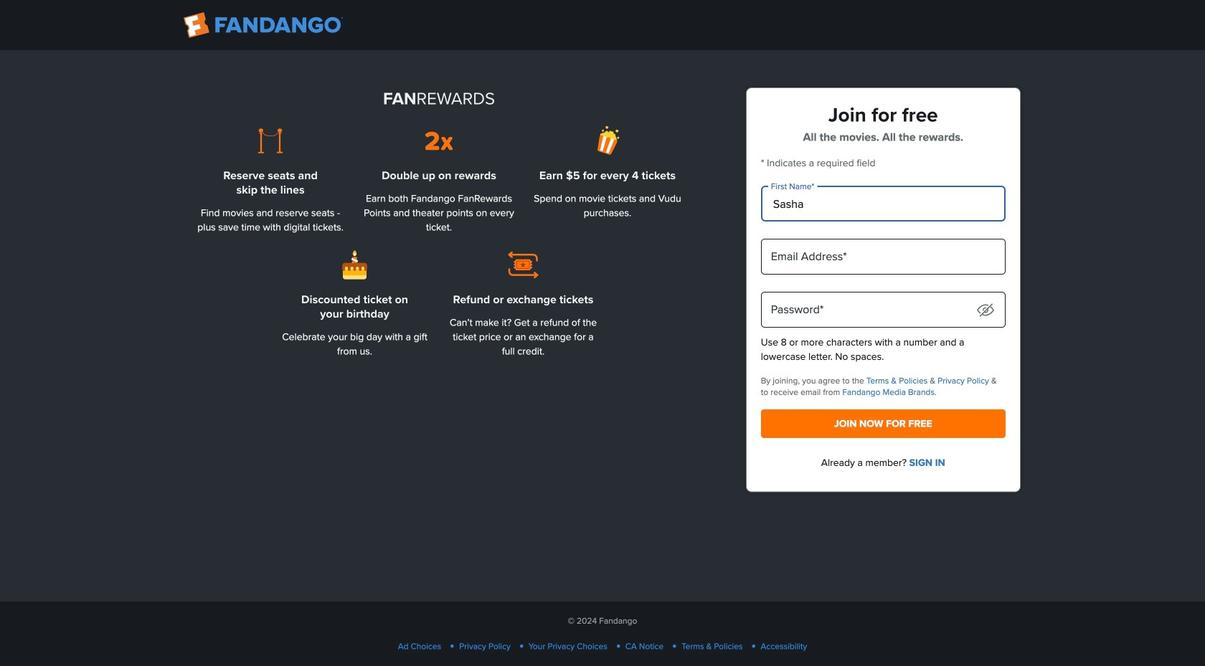 Task type: vqa. For each thing, say whether or not it's contained in the screenshot.
bottommost region
no



Task type: locate. For each thing, give the bounding box(es) containing it.
  password field
[[761, 292, 1006, 328]]

password hide image
[[977, 304, 994, 317]]

  text field
[[761, 239, 1006, 275]]

None submit
[[761, 410, 1006, 438]]

  text field
[[761, 186, 1006, 222]]



Task type: describe. For each thing, give the bounding box(es) containing it.
fandango home image
[[184, 12, 343, 38]]



